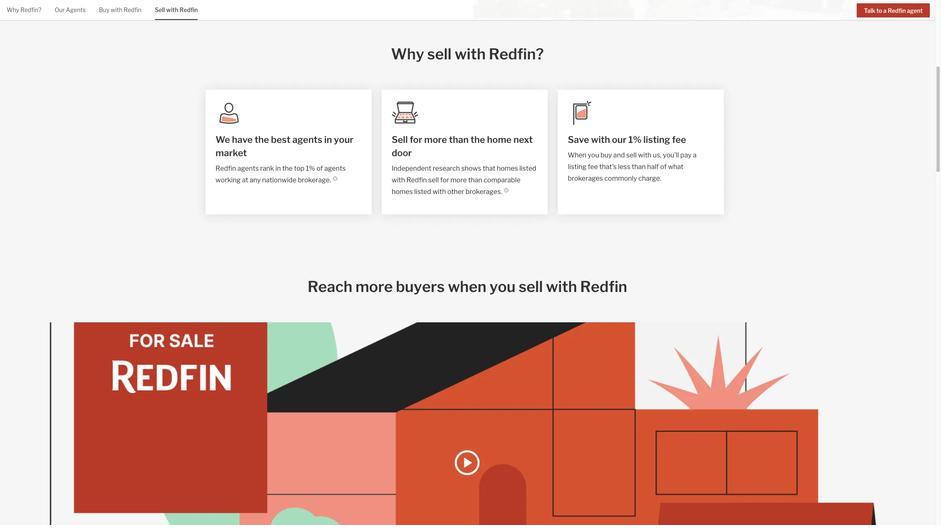 Task type: locate. For each thing, give the bounding box(es) containing it.
for up door
[[410, 134, 423, 145]]

0 vertical spatial listing
[[644, 134, 671, 145]]

the inside redfin agents rank in the top 1% of agents working at any nationwide brokerage.
[[282, 165, 293, 172]]

than down shows
[[469, 176, 483, 184]]

for
[[410, 134, 423, 145], [440, 176, 449, 184]]

0 horizontal spatial homes
[[392, 188, 413, 196]]

you
[[588, 151, 600, 159], [490, 278, 516, 296]]

listed up comparable
[[520, 165, 537, 172]]

1 vertical spatial redfin?
[[489, 45, 544, 63]]

listing up us,
[[644, 134, 671, 145]]

when
[[568, 151, 587, 159]]

rank
[[260, 165, 274, 172]]

for down research
[[440, 176, 449, 184]]

2 vertical spatial than
[[469, 176, 483, 184]]

0 vertical spatial fee
[[672, 134, 687, 145]]

talk to a redfin agent button
[[857, 3, 930, 17]]

next
[[514, 134, 533, 145]]

redfin
[[124, 6, 142, 13], [180, 6, 198, 13], [888, 7, 906, 14], [216, 165, 236, 172], [407, 176, 427, 184], [581, 278, 628, 296]]

and
[[614, 151, 625, 159]]

the for sell for more than the home next door
[[471, 134, 485, 145]]

0 horizontal spatial a
[[693, 151, 697, 159]]

market
[[216, 148, 247, 158]]

in inside we have the best agents in your market
[[324, 134, 332, 145]]

talk to a redfin agent
[[865, 7, 923, 14]]

0 horizontal spatial of
[[317, 165, 323, 172]]

1%
[[629, 134, 642, 145], [306, 165, 315, 172]]

0 vertical spatial listed
[[520, 165, 537, 172]]

1 horizontal spatial fee
[[672, 134, 687, 145]]

brokerages.
[[466, 188, 502, 196]]

buyers
[[396, 278, 445, 296]]

1% inside redfin agents rank in the top 1% of agents working at any nationwide brokerage.
[[306, 165, 315, 172]]

agents up brokerage.
[[325, 165, 346, 172]]

1 horizontal spatial redfin?
[[489, 45, 544, 63]]

what
[[668, 163, 684, 171]]

1 vertical spatial why
[[391, 45, 424, 63]]

1% right our at the top of the page
[[629, 134, 642, 145]]

fee
[[672, 134, 687, 145], [588, 163, 598, 171]]

than left half
[[632, 163, 646, 171]]

than up research
[[449, 134, 469, 145]]

an agent with customers in front of a redfin listing sign image
[[473, 0, 935, 18]]

0 vertical spatial a
[[884, 7, 887, 14]]

fee up pay
[[672, 134, 687, 145]]

sell up door
[[392, 134, 408, 145]]

2 horizontal spatial more
[[451, 176, 467, 184]]

0 vertical spatial more
[[425, 134, 447, 145]]

1 vertical spatial sell
[[392, 134, 408, 145]]

1 vertical spatial for
[[440, 176, 449, 184]]

0 horizontal spatial why
[[7, 6, 19, 13]]

0 vertical spatial disclaimer image
[[333, 176, 338, 181]]

in
[[324, 134, 332, 145], [276, 165, 281, 172]]

1 vertical spatial listing
[[568, 163, 587, 171]]

why redfin?
[[7, 6, 41, 13]]

the left home
[[471, 134, 485, 145]]

of inside redfin agents rank in the top 1% of agents working at any nationwide brokerage.
[[317, 165, 323, 172]]

disclaimer image
[[333, 176, 338, 181], [504, 188, 509, 193]]

listing down when
[[568, 163, 587, 171]]

1 vertical spatial a
[[693, 151, 697, 159]]

you right the when
[[490, 278, 516, 296]]

the inside the sell for more than the home next door
[[471, 134, 485, 145]]

you inside when you buy and sell with us, you'll pay a listing fee that's less than half of what brokerages commonly charge.
[[588, 151, 600, 159]]

0 horizontal spatial for
[[410, 134, 423, 145]]

charge.
[[639, 175, 662, 182]]

in left your
[[324, 134, 332, 145]]

disclaimer image right brokerage.
[[333, 176, 338, 181]]

0 horizontal spatial in
[[276, 165, 281, 172]]

agents
[[293, 134, 323, 145], [238, 165, 259, 172], [325, 165, 346, 172]]

of right half
[[661, 163, 667, 171]]

agents inside we have the best agents in your market
[[293, 134, 323, 145]]

working
[[216, 176, 241, 184]]

more inside the sell for more than the home next door
[[425, 134, 447, 145]]

0 horizontal spatial fee
[[588, 163, 598, 171]]

agents
[[66, 6, 86, 13]]

a right to
[[884, 7, 887, 14]]

a inside talk to a redfin agent "button"
[[884, 7, 887, 14]]

1 vertical spatial 1%
[[306, 165, 315, 172]]

save with our 1% listing fee
[[568, 134, 687, 145]]

of
[[661, 163, 667, 171], [317, 165, 323, 172]]

agents right the best
[[293, 134, 323, 145]]

in right rank
[[276, 165, 281, 172]]

2 horizontal spatial agents
[[325, 165, 346, 172]]

0 vertical spatial in
[[324, 134, 332, 145]]

homes down independent
[[392, 188, 413, 196]]

1 horizontal spatial listing
[[644, 134, 671, 145]]

a right pay
[[693, 151, 697, 159]]

shows
[[462, 165, 482, 172]]

talk
[[865, 7, 876, 14]]

1 horizontal spatial more
[[425, 134, 447, 145]]

agents up at
[[238, 165, 259, 172]]

sell with redfin
[[155, 6, 198, 13]]

0 vertical spatial sell
[[155, 6, 165, 13]]

than inside the sell for more than the home next door
[[449, 134, 469, 145]]

listed
[[520, 165, 537, 172], [415, 188, 431, 196]]

disclaimer image for sell for more than the home next door
[[504, 188, 509, 193]]

1 vertical spatial you
[[490, 278, 516, 296]]

with
[[111, 6, 122, 13], [166, 6, 178, 13], [455, 45, 486, 63], [591, 134, 610, 145], [639, 151, 652, 159], [392, 176, 405, 184], [433, 188, 446, 196], [546, 278, 577, 296]]

than
[[449, 134, 469, 145], [632, 163, 646, 171], [469, 176, 483, 184]]

a
[[884, 7, 887, 14], [693, 151, 697, 159]]

sell
[[155, 6, 165, 13], [392, 134, 408, 145]]

0 horizontal spatial more
[[356, 278, 393, 296]]

your
[[334, 134, 354, 145]]

half
[[648, 163, 659, 171]]

why
[[7, 6, 19, 13], [391, 45, 424, 63]]

save
[[568, 134, 590, 145]]

1 horizontal spatial in
[[324, 134, 332, 145]]

best
[[271, 134, 291, 145]]

redfin agents rank in the top 1% of agents working at any nationwide brokerage.
[[216, 165, 346, 184]]

0 horizontal spatial listed
[[415, 188, 431, 196]]

sell for more than the home next door
[[392, 134, 533, 158]]

agent
[[908, 7, 923, 14]]

have
[[232, 134, 253, 145]]

1 horizontal spatial disclaimer image
[[504, 188, 509, 193]]

our
[[55, 6, 65, 13]]

1 horizontal spatial listed
[[520, 165, 537, 172]]

0 vertical spatial redfin?
[[20, 6, 41, 13]]

of up brokerage.
[[317, 165, 323, 172]]

1 horizontal spatial 1%
[[629, 134, 642, 145]]

0 vertical spatial why
[[7, 6, 19, 13]]

1 horizontal spatial a
[[884, 7, 887, 14]]

disclaimer image down comparable
[[504, 188, 509, 193]]

1% right top
[[306, 165, 315, 172]]

1 vertical spatial than
[[632, 163, 646, 171]]

you left the buy
[[588, 151, 600, 159]]

0 horizontal spatial the
[[255, 134, 269, 145]]

why for why redfin?
[[7, 6, 19, 13]]

0 horizontal spatial 1%
[[306, 165, 315, 172]]

1 vertical spatial more
[[451, 176, 467, 184]]

brokerages
[[568, 175, 603, 182]]

1 horizontal spatial you
[[588, 151, 600, 159]]

2 horizontal spatial the
[[471, 134, 485, 145]]

brokerage.
[[298, 176, 331, 184]]

1 horizontal spatial sell
[[392, 134, 408, 145]]

sell inside the sell for more than the home next door
[[392, 134, 408, 145]]

independent research shows that homes listed with redfin sell for more than comparable homes listed with other brokerages.
[[392, 165, 537, 196]]

1 horizontal spatial of
[[661, 163, 667, 171]]

you'll
[[663, 151, 679, 159]]

fee up brokerages
[[588, 163, 598, 171]]

the for redfin agents rank in the top 1% of agents working at any nationwide brokerage.
[[282, 165, 293, 172]]

0 vertical spatial you
[[588, 151, 600, 159]]

0 horizontal spatial sell
[[155, 6, 165, 13]]

a inside when you buy and sell with us, you'll pay a listing fee that's less than half of what brokerages commonly charge.
[[693, 151, 697, 159]]

0 horizontal spatial disclaimer image
[[333, 176, 338, 181]]

homes up comparable
[[497, 165, 518, 172]]

sell right buy with redfin
[[155, 6, 165, 13]]

listing
[[644, 134, 671, 145], [568, 163, 587, 171]]

buy
[[99, 6, 110, 13]]

0 vertical spatial than
[[449, 134, 469, 145]]

sell
[[428, 45, 452, 63], [627, 151, 637, 159], [429, 176, 439, 184], [519, 278, 543, 296]]

0 vertical spatial homes
[[497, 165, 518, 172]]

1 horizontal spatial the
[[282, 165, 293, 172]]

0 horizontal spatial you
[[490, 278, 516, 296]]

buy
[[601, 151, 612, 159]]

the left the best
[[255, 134, 269, 145]]

redfin?
[[20, 6, 41, 13], [489, 45, 544, 63]]

1 vertical spatial in
[[276, 165, 281, 172]]

0 horizontal spatial agents
[[238, 165, 259, 172]]

homes
[[497, 165, 518, 172], [392, 188, 413, 196]]

illustration of a bag of money image
[[392, 100, 419, 126]]

1 horizontal spatial why
[[391, 45, 424, 63]]

0 vertical spatial for
[[410, 134, 423, 145]]

the
[[255, 134, 269, 145], [471, 134, 485, 145], [282, 165, 293, 172]]

than inside when you buy and sell with us, you'll pay a listing fee that's less than half of what brokerages commonly charge.
[[632, 163, 646, 171]]

buy with redfin link
[[99, 0, 142, 19]]

0 horizontal spatial listing
[[568, 163, 587, 171]]

1 vertical spatial fee
[[588, 163, 598, 171]]

the left top
[[282, 165, 293, 172]]

when you buy and sell with us, you'll pay a listing fee that's less than half of what brokerages commonly charge.
[[568, 151, 697, 182]]

that's
[[600, 163, 617, 171]]

1 vertical spatial disclaimer image
[[504, 188, 509, 193]]

1 horizontal spatial agents
[[293, 134, 323, 145]]

buy with redfin
[[99, 6, 142, 13]]

for inside the sell for more than the home next door
[[410, 134, 423, 145]]

more
[[425, 134, 447, 145], [451, 176, 467, 184], [356, 278, 393, 296]]

listing inside when you buy and sell with us, you'll pay a listing fee that's less than half of what brokerages commonly charge.
[[568, 163, 587, 171]]

sell with redfin link
[[155, 0, 198, 19]]

0 horizontal spatial redfin?
[[20, 6, 41, 13]]

listed down independent
[[415, 188, 431, 196]]

1 horizontal spatial for
[[440, 176, 449, 184]]



Task type: describe. For each thing, give the bounding box(es) containing it.
redfin inside redfin agents rank in the top 1% of agents working at any nationwide brokerage.
[[216, 165, 236, 172]]

why for why sell with redfin?
[[391, 45, 424, 63]]

top
[[294, 165, 305, 172]]

illustration of the best agents image
[[216, 100, 242, 126]]

save with our 1% listing fee link
[[568, 133, 714, 146]]

home
[[487, 134, 512, 145]]

research
[[433, 165, 460, 172]]

more inside independent research shows that homes listed with redfin sell for more than comparable homes listed with other brokerages.
[[451, 176, 467, 184]]

comparable
[[484, 176, 521, 184]]

sell for sell for more than the home next door
[[392, 134, 408, 145]]

fee inside when you buy and sell with us, you'll pay a listing fee that's less than half of what brokerages commonly charge.
[[588, 163, 598, 171]]

us,
[[653, 151, 662, 159]]

1 vertical spatial homes
[[392, 188, 413, 196]]

for inside independent research shows that homes listed with redfin sell for more than comparable homes listed with other brokerages.
[[440, 176, 449, 184]]

when
[[448, 278, 487, 296]]

less
[[618, 163, 631, 171]]

independent
[[392, 165, 432, 172]]

to
[[877, 7, 883, 14]]

other
[[448, 188, 464, 196]]

the inside we have the best agents in your market
[[255, 134, 269, 145]]

than inside independent research shows that homes listed with redfin sell for more than comparable homes listed with other brokerages.
[[469, 176, 483, 184]]

sell inside when you buy and sell with us, you'll pay a listing fee that's less than half of what brokerages commonly charge.
[[627, 151, 637, 159]]

reach more buyers when you sell with redfin
[[308, 278, 628, 296]]

our
[[612, 134, 627, 145]]

nationwide
[[262, 176, 297, 184]]

in inside redfin agents rank in the top 1% of agents working at any nationwide brokerage.
[[276, 165, 281, 172]]

1 horizontal spatial homes
[[497, 165, 518, 172]]

1 vertical spatial listed
[[415, 188, 431, 196]]

at
[[242, 176, 248, 184]]

we have the best agents in your market link
[[216, 133, 362, 160]]

disclaimer image for we have the best agents in your market
[[333, 176, 338, 181]]

any
[[250, 176, 261, 184]]

sell inside independent research shows that homes listed with redfin sell for more than comparable homes listed with other brokerages.
[[429, 176, 439, 184]]

redfin inside "button"
[[888, 7, 906, 14]]

our agents link
[[55, 0, 86, 19]]

that
[[483, 165, 496, 172]]

2 vertical spatial more
[[356, 278, 393, 296]]

sell for more than the home next door link
[[392, 133, 538, 160]]

why sell with redfin?
[[391, 45, 544, 63]]

of inside when you buy and sell with us, you'll pay a listing fee that's less than half of what brokerages commonly charge.
[[661, 163, 667, 171]]

we have the best agents in your market
[[216, 134, 354, 158]]

pay
[[681, 151, 692, 159]]

why redfin? link
[[7, 0, 41, 19]]

our agents
[[55, 6, 86, 13]]

illustration of a yard sign image
[[568, 100, 595, 126]]

redfin inside independent research shows that homes listed with redfin sell for more than comparable homes listed with other brokerages.
[[407, 176, 427, 184]]

reach
[[308, 278, 353, 296]]

door
[[392, 148, 412, 158]]

with inside when you buy and sell with us, you'll pay a listing fee that's less than half of what brokerages commonly charge.
[[639, 151, 652, 159]]

0 vertical spatial 1%
[[629, 134, 642, 145]]

commonly
[[605, 175, 637, 182]]

we
[[216, 134, 230, 145]]

sell for sell with redfin
[[155, 6, 165, 13]]



Task type: vqa. For each thing, say whether or not it's contained in the screenshot.
for inside the sell for more than the home next door
yes



